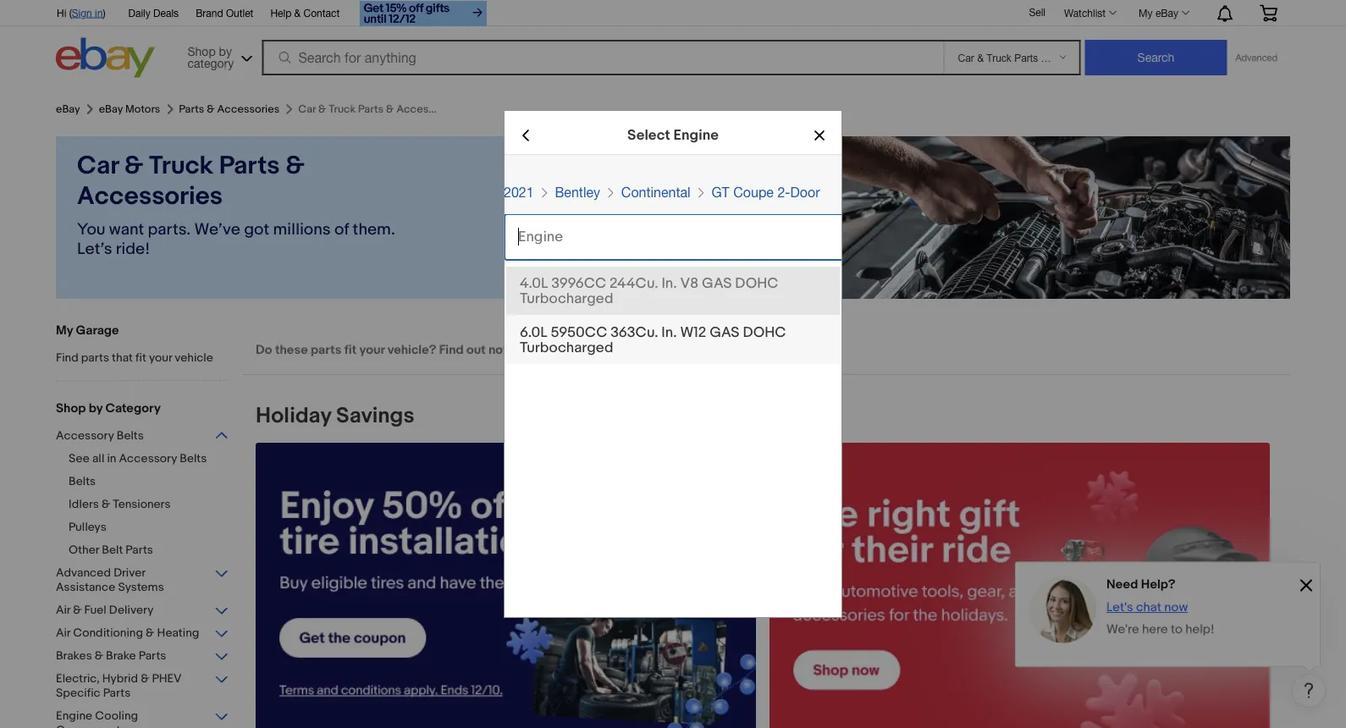 Task type: vqa. For each thing, say whether or not it's contained in the screenshot.
watch Gundam Seed Yula Athha Mini Anime Figure Bust 'icon'
no



Task type: describe. For each thing, give the bounding box(es) containing it.
see all in accessory belts link
[[69, 451, 242, 468]]

out
[[467, 342, 486, 357]]

2 vertical spatial belts
[[69, 474, 96, 489]]

help!
[[1186, 622, 1215, 637]]

let's
[[1107, 600, 1134, 615]]

ebay link
[[56, 103, 80, 116]]

0 horizontal spatial vehicle
[[175, 351, 213, 365]]

these
[[275, 342, 308, 357]]

vehicle inside 'button'
[[695, 333, 736, 348]]

turbocharged for 5950cc
[[520, 339, 614, 357]]

enter
[[662, 333, 692, 348]]

belts link
[[69, 474, 242, 490]]

enjoy 50% off tire installation image
[[256, 443, 756, 728]]

(
[[69, 7, 72, 19]]

my garage
[[56, 323, 119, 338]]

motors
[[125, 103, 160, 116]]

the right gift for their ride image
[[770, 443, 1270, 728]]

we've
[[194, 220, 240, 240]]

accessory belts button
[[56, 429, 230, 445]]

help & contact
[[271, 7, 340, 19]]

find parts that fit your vehicle
[[56, 351, 213, 365]]

we're
[[1107, 622, 1140, 637]]

document containing select engine
[[504, 111, 869, 662]]

ride!
[[116, 239, 150, 259]]

garage
[[76, 323, 119, 338]]

chat
[[1137, 600, 1162, 615]]

daily
[[128, 7, 151, 19]]

parts & accessories link
[[179, 103, 280, 116]]

all
[[92, 451, 104, 466]]

need
[[1107, 577, 1139, 592]]

door
[[791, 184, 820, 200]]

turbocharged for 3996cc
[[520, 290, 614, 308]]

2021
[[504, 184, 534, 200]]

6.0l 5950cc 363cu. in. w12 gas dohc turbocharged option
[[507, 316, 840, 364]]

car
[[77, 151, 119, 181]]

sign
[[72, 7, 92, 19]]

gas for v8
[[702, 275, 732, 292]]

244cu.
[[610, 275, 659, 292]]

in inside account navigation
[[95, 7, 103, 19]]

accessory belts see all in accessory belts belts idlers & tensioners pulleys other belt parts
[[56, 429, 207, 557]]

truck
[[149, 151, 214, 181]]

let's
[[77, 239, 112, 259]]

idlers & tensioners link
[[69, 497, 242, 513]]

savings
[[336, 403, 415, 429]]

)
[[103, 7, 106, 19]]

5950cc
[[551, 323, 608, 341]]

1 horizontal spatial find
[[439, 342, 464, 357]]

your for vehicle
[[149, 351, 172, 365]]

2 horizontal spatial belts
[[180, 451, 207, 466]]

my for my ebay
[[1139, 7, 1153, 19]]

none submit inside banner
[[1085, 40, 1228, 75]]

parts.
[[148, 220, 191, 240]]

0 horizontal spatial accessory
[[56, 429, 114, 443]]

them.
[[353, 220, 395, 240]]

1 horizontal spatial belts
[[117, 429, 144, 443]]

parts inside car & truck parts & accessories you want parts. we've got millions of them. let's ride!
[[219, 151, 280, 181]]

deals
[[153, 7, 179, 19]]

belt
[[102, 543, 123, 557]]

account navigation
[[47, 0, 1291, 28]]

Engine text field
[[505, 214, 869, 260]]

select engine banner
[[505, 111, 842, 159]]

pulleys
[[69, 520, 107, 534]]

my for my garage
[[56, 323, 73, 338]]

brand outlet
[[196, 7, 254, 19]]

& for parts
[[207, 103, 215, 116]]

advanced
[[1236, 52, 1278, 63]]

6.0l 5950cc 363cu. in. w12 gas dohc turbocharged
[[520, 323, 786, 357]]

gt
[[712, 184, 730, 200]]

other
[[69, 543, 99, 557]]

do
[[256, 342, 272, 357]]

gt coupe 2-door button
[[712, 175, 820, 209]]

now.
[[489, 342, 515, 357]]

chevron light right image for continental
[[695, 187, 708, 199]]

watchlist link
[[1055, 3, 1125, 23]]

363cu.
[[611, 323, 659, 341]]

bentley button
[[555, 175, 601, 209]]

coupe
[[734, 184, 774, 200]]

pulleys link
[[69, 520, 242, 536]]

your for vehicle?
[[359, 342, 385, 357]]

get an extra 15% off image
[[360, 1, 487, 26]]

do these parts fit your vehicle? find out now.
[[256, 342, 515, 357]]

info
[[739, 333, 761, 348]]

of
[[334, 220, 349, 240]]

idlers
[[69, 497, 99, 512]]

tensioners
[[113, 497, 171, 512]]

need help? let's chat now we're here to help!
[[1107, 577, 1215, 637]]

now
[[1165, 600, 1189, 615]]

6.0l
[[520, 323, 548, 341]]

sell
[[1030, 6, 1046, 18]]

got
[[244, 220, 269, 240]]

enter vehicle info
[[662, 333, 761, 348]]

find parts that fit your vehicle link
[[56, 351, 230, 367]]

car & truck parts & accessories you want parts. we've got millions of them. let's ride!
[[77, 151, 395, 259]]

gas for w12
[[710, 323, 740, 341]]

help, opens dialogs image
[[1301, 682, 1318, 699]]

bentley
[[555, 184, 601, 200]]

4.0l
[[520, 275, 548, 292]]

1 horizontal spatial parts
[[311, 342, 342, 357]]



Task type: locate. For each thing, give the bounding box(es) containing it.
parts down parts & accessories link
[[219, 151, 280, 181]]

sell link
[[1022, 6, 1054, 18]]

2 chevron light right image from the left
[[605, 187, 618, 199]]

my ebay link
[[1130, 3, 1198, 23]]

my
[[1139, 7, 1153, 19], [56, 323, 73, 338]]

belts
[[117, 429, 144, 443], [180, 451, 207, 466], [69, 474, 96, 489]]

shop
[[56, 401, 86, 416]]

other belt parts link
[[69, 543, 242, 559]]

ebay motors
[[99, 103, 160, 116]]

accessory down accessory belts dropdown button on the bottom of the page
[[119, 451, 177, 466]]

to
[[1172, 622, 1183, 637]]

here
[[1143, 622, 1169, 637]]

in right the all
[[107, 451, 116, 466]]

2021 button
[[504, 175, 534, 209]]

find
[[439, 342, 464, 357], [56, 351, 79, 365]]

watchlist
[[1065, 7, 1106, 19]]

v8
[[681, 275, 699, 292]]

turbocharged
[[520, 290, 614, 308], [520, 339, 614, 357]]

None text field
[[256, 443, 756, 728]]

None submit
[[1085, 40, 1228, 75]]

daily deals
[[128, 7, 179, 19]]

& right car
[[124, 151, 143, 181]]

& right idlers
[[102, 497, 110, 512]]

vehicle
[[695, 333, 736, 348], [175, 351, 213, 365]]

document
[[504, 111, 869, 662]]

0 horizontal spatial find
[[56, 351, 79, 365]]

gas
[[702, 275, 732, 292], [710, 323, 740, 341]]

gas inside 4.0l 3996cc 244cu. in. v8 gas dohc turbocharged
[[702, 275, 732, 292]]

parts
[[311, 342, 342, 357], [81, 351, 109, 365]]

holiday savings
[[256, 403, 415, 429]]

1 vertical spatial in
[[107, 451, 116, 466]]

alert dialog
[[1016, 562, 1321, 667]]

2 in. from the top
[[662, 323, 677, 341]]

ebay for ebay
[[56, 103, 80, 116]]

my ebay
[[1139, 7, 1179, 19]]

that
[[112, 351, 133, 365]]

chevron light right image for 2021
[[538, 187, 551, 199]]

gas right w12 in the right of the page
[[710, 323, 740, 341]]

help?
[[1142, 577, 1176, 592]]

parts right belt
[[126, 543, 153, 557]]

find left out
[[439, 342, 464, 357]]

0 horizontal spatial in
[[95, 7, 103, 19]]

1 vertical spatial parts
[[219, 151, 280, 181]]

w12
[[680, 323, 707, 341]]

& inside accessory belts see all in accessory belts belts idlers & tensioners pulleys other belt parts
[[102, 497, 110, 512]]

1 horizontal spatial my
[[1139, 7, 1153, 19]]

in right sign
[[95, 7, 103, 19]]

fit inside find parts that fit your vehicle link
[[136, 351, 146, 365]]

let's chat now button
[[1107, 600, 1293, 616]]

None text field
[[770, 443, 1270, 728]]

in inside accessory belts see all in accessory belts belts idlers & tensioners pulleys other belt parts
[[107, 451, 116, 466]]

1 horizontal spatial parts
[[179, 103, 204, 116]]

0 horizontal spatial your
[[149, 351, 172, 365]]

belts up belts link
[[180, 451, 207, 466]]

2 vertical spatial parts
[[126, 543, 153, 557]]

see
[[69, 451, 90, 466]]

& up millions
[[286, 151, 305, 181]]

& inside account navigation
[[294, 7, 301, 19]]

1 horizontal spatial chevron light right image
[[605, 187, 618, 199]]

& right help
[[294, 7, 301, 19]]

vehicle left the do
[[175, 351, 213, 365]]

ebay
[[1156, 7, 1179, 19], [56, 103, 80, 116], [99, 103, 123, 116]]

in. inside 4.0l 3996cc 244cu. in. v8 gas dohc turbocharged
[[662, 275, 677, 292]]

fit for parts
[[344, 342, 357, 357]]

dohc for 4.0l 3996cc 244cu. in. v8 gas dohc turbocharged
[[736, 275, 779, 292]]

1 vertical spatial dohc
[[743, 323, 786, 341]]

accessory up the see
[[56, 429, 114, 443]]

accessory
[[56, 429, 114, 443], [119, 451, 177, 466]]

2 horizontal spatial chevron light right image
[[695, 187, 708, 199]]

0 vertical spatial my
[[1139, 7, 1153, 19]]

1 vertical spatial accessory
[[119, 451, 177, 466]]

gas right the v8
[[702, 275, 732, 292]]

dohc for 6.0l 5950cc 363cu. in. w12 gas dohc turbocharged
[[743, 323, 786, 341]]

turbocharged right now.
[[520, 339, 614, 357]]

dohc inside 4.0l 3996cc 244cu. in. v8 gas dohc turbocharged
[[736, 275, 779, 292]]

1 vertical spatial turbocharged
[[520, 339, 614, 357]]

help & contact link
[[271, 4, 340, 23]]

0 horizontal spatial ebay
[[56, 103, 80, 116]]

in.
[[662, 275, 677, 292], [662, 323, 677, 341]]

0 horizontal spatial parts
[[126, 543, 153, 557]]

1 vertical spatial accessories
[[77, 181, 223, 212]]

1 horizontal spatial in
[[107, 451, 116, 466]]

enter vehicle info button
[[606, 324, 817, 357]]

holiday
[[256, 403, 331, 429]]

brand
[[196, 7, 223, 19]]

chevron light right image left gt
[[695, 187, 708, 199]]

1 vertical spatial my
[[56, 323, 73, 338]]

0 horizontal spatial fit
[[136, 351, 146, 365]]

in. inside 6.0l 5950cc 363cu. in. w12 gas dohc turbocharged
[[662, 323, 677, 341]]

0 vertical spatial accessory
[[56, 429, 114, 443]]

4.0l 3996cc 244cu. in. v8 gas dohc turbocharged option
[[507, 267, 840, 316]]

1 horizontal spatial vehicle
[[695, 333, 736, 348]]

contact
[[304, 7, 340, 19]]

2 horizontal spatial ebay
[[1156, 7, 1179, 19]]

0 horizontal spatial parts
[[81, 351, 109, 365]]

1 vertical spatial in.
[[662, 323, 677, 341]]

my left garage
[[56, 323, 73, 338]]

in. left w12 in the right of the page
[[662, 323, 677, 341]]

list box
[[505, 265, 842, 617]]

0 vertical spatial in.
[[662, 275, 677, 292]]

0 vertical spatial parts
[[179, 103, 204, 116]]

banner containing sell
[[47, 0, 1291, 82]]

chevron light right image
[[538, 187, 551, 199], [605, 187, 618, 199], [695, 187, 708, 199]]

ebay left ebay motors
[[56, 103, 80, 116]]

brand outlet link
[[196, 4, 254, 23]]

in. left the v8
[[662, 275, 677, 292]]

1 in. from the top
[[662, 275, 677, 292]]

vehicle left info
[[695, 333, 736, 348]]

continental
[[622, 184, 691, 200]]

in. for w12
[[662, 323, 677, 341]]

accessories
[[217, 103, 280, 116], [77, 181, 223, 212]]

turbocharged inside 4.0l 3996cc 244cu. in. v8 gas dohc turbocharged
[[520, 290, 614, 308]]

want
[[109, 220, 144, 240]]

0 vertical spatial accessories
[[217, 103, 280, 116]]

ebay inside "link"
[[1156, 7, 1179, 19]]

belts down category
[[117, 429, 144, 443]]

0 vertical spatial in
[[95, 7, 103, 19]]

millions
[[273, 220, 331, 240]]

turbocharged inside 6.0l 5950cc 363cu. in. w12 gas dohc turbocharged
[[520, 339, 614, 357]]

2 horizontal spatial parts
[[219, 151, 280, 181]]

0 vertical spatial vehicle
[[695, 333, 736, 348]]

chevron light right image for bentley
[[605, 187, 618, 199]]

gt coupe 2-door
[[712, 184, 820, 200]]

parts inside accessory belts see all in accessory belts belts idlers & tensioners pulleys other belt parts
[[126, 543, 153, 557]]

0 vertical spatial gas
[[702, 275, 732, 292]]

banner
[[47, 0, 1291, 82]]

vehicle?
[[388, 342, 437, 357]]

0 vertical spatial dohc
[[736, 275, 779, 292]]

3 chevron light right image from the left
[[695, 187, 708, 199]]

1 vertical spatial belts
[[180, 451, 207, 466]]

1 horizontal spatial fit
[[344, 342, 357, 357]]

2 turbocharged from the top
[[520, 339, 614, 357]]

fit right these
[[344, 342, 357, 357]]

accessories inside car & truck parts & accessories you want parts. we've got millions of them. let's ride!
[[77, 181, 223, 212]]

fit right that
[[136, 351, 146, 365]]

my right watchlist link
[[1139, 7, 1153, 19]]

1 horizontal spatial ebay
[[99, 103, 123, 116]]

outlet
[[226, 7, 254, 19]]

daily deals link
[[128, 4, 179, 23]]

ebay left motors at top
[[99, 103, 123, 116]]

alert dialog containing need help?
[[1016, 562, 1321, 667]]

& for help
[[294, 7, 301, 19]]

& up truck
[[207, 103, 215, 116]]

chevron light right image right bentley button
[[605, 187, 618, 199]]

0 horizontal spatial my
[[56, 323, 73, 338]]

list box containing 4.0l 3996cc 244cu. in. v8 gas dohc turbocharged
[[505, 265, 842, 617]]

my inside "link"
[[1139, 7, 1153, 19]]

1 horizontal spatial accessory
[[119, 451, 177, 466]]

by
[[89, 401, 103, 416]]

fit for that
[[136, 351, 146, 365]]

&
[[294, 7, 301, 19], [207, 103, 215, 116], [124, 151, 143, 181], [286, 151, 305, 181], [102, 497, 110, 512]]

gas inside 6.0l 5950cc 363cu. in. w12 gas dohc turbocharged
[[710, 323, 740, 341]]

advanced link
[[1228, 41, 1287, 75]]

shop by category
[[56, 401, 161, 416]]

4.0l 3996cc 244cu. in. v8 gas dohc turbocharged
[[520, 275, 779, 308]]

parts right these
[[311, 342, 342, 357]]

dohc
[[736, 275, 779, 292], [743, 323, 786, 341]]

your
[[359, 342, 385, 357], [149, 351, 172, 365]]

& for car
[[124, 151, 143, 181]]

help
[[271, 7, 292, 19]]

your right that
[[149, 351, 172, 365]]

in. for v8
[[662, 275, 677, 292]]

0 vertical spatial belts
[[117, 429, 144, 443]]

0 horizontal spatial chevron light right image
[[538, 187, 551, 199]]

chevron light right image right 2021 button
[[538, 187, 551, 199]]

parts right motors at top
[[179, 103, 204, 116]]

ebay motors link
[[99, 103, 160, 116]]

dohc inside 6.0l 5950cc 363cu. in. w12 gas dohc turbocharged
[[743, 323, 786, 341]]

parts left that
[[81, 351, 109, 365]]

select
[[628, 126, 671, 144]]

your shopping cart image
[[1260, 4, 1279, 21]]

parts & accessories
[[179, 103, 280, 116]]

1 turbocharged from the top
[[520, 290, 614, 308]]

dohc right w12 in the right of the page
[[743, 323, 786, 341]]

in
[[95, 7, 103, 19], [107, 451, 116, 466]]

1 vertical spatial gas
[[710, 323, 740, 341]]

dohc up info
[[736, 275, 779, 292]]

turbocharged up 5950cc
[[520, 290, 614, 308]]

your left "vehicle?"
[[359, 342, 385, 357]]

continental button
[[622, 175, 691, 209]]

ebay right watchlist link
[[1156, 7, 1179, 19]]

0 vertical spatial turbocharged
[[520, 290, 614, 308]]

0 horizontal spatial belts
[[69, 474, 96, 489]]

find down my garage at top left
[[56, 351, 79, 365]]

1 chevron light right image from the left
[[538, 187, 551, 199]]

hi
[[57, 7, 66, 19]]

1 vertical spatial vehicle
[[175, 351, 213, 365]]

hi ( sign in )
[[57, 7, 106, 19]]

category
[[105, 401, 161, 416]]

2-
[[778, 184, 791, 200]]

belts up idlers
[[69, 474, 96, 489]]

engine
[[674, 126, 719, 144]]

1 horizontal spatial your
[[359, 342, 385, 357]]

ebay for ebay motors
[[99, 103, 123, 116]]



